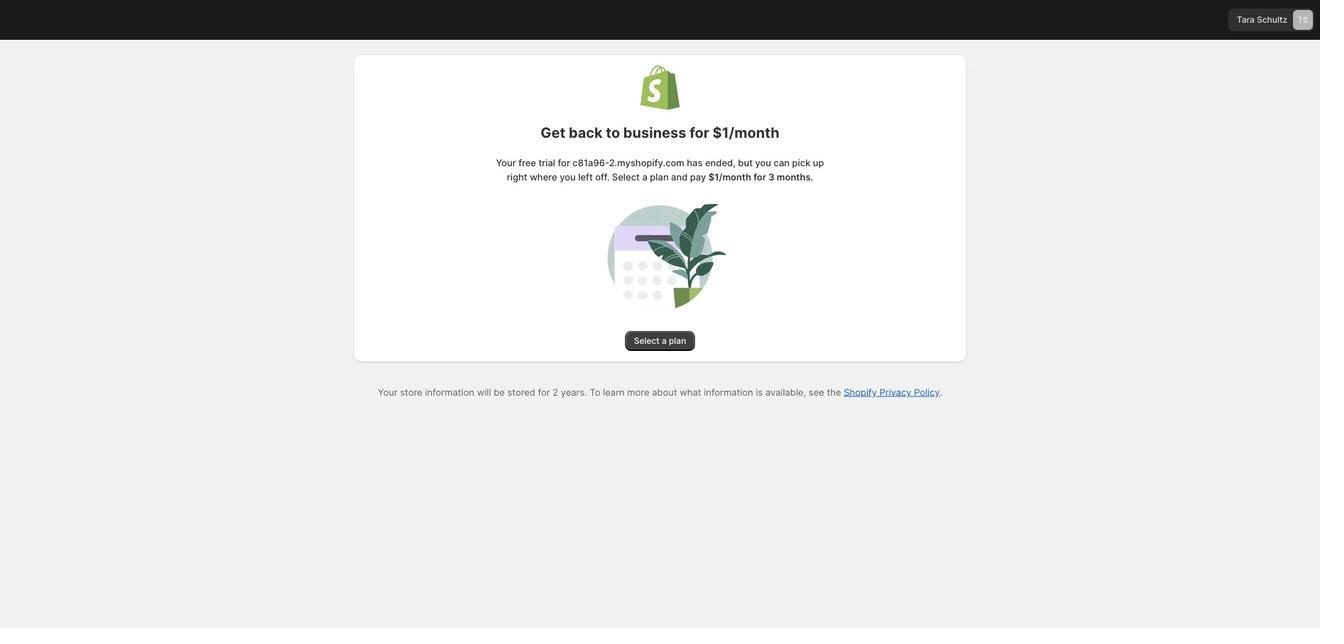 Task type: locate. For each thing, give the bounding box(es) containing it.
0 vertical spatial your
[[496, 157, 516, 168]]

. right privacy
[[940, 386, 943, 397]]

about
[[652, 386, 677, 397]]

you left left
[[560, 171, 576, 182]]

1 vertical spatial $1/month
[[709, 171, 752, 182]]

1 horizontal spatial your
[[496, 157, 516, 168]]

plan down 2.myshopify.com
[[650, 171, 669, 182]]

a
[[642, 171, 648, 182], [662, 336, 667, 346]]

for right "trial"
[[558, 157, 570, 168]]

more
[[628, 386, 650, 397]]

.
[[811, 171, 814, 182], [940, 386, 943, 397]]

for inside your free trial for c81a96-2.myshopify.com has ended, but you can pick up right where you left off.
[[558, 157, 570, 168]]

1 vertical spatial your
[[378, 386, 398, 397]]

1 horizontal spatial a
[[662, 336, 667, 346]]

. down up
[[811, 171, 814, 182]]

shopify
[[844, 386, 877, 397]]

has
[[687, 157, 703, 168]]

you up '3' in the right top of the page
[[755, 157, 772, 168]]

plan up about at the bottom of page
[[669, 336, 687, 346]]

1 vertical spatial plan
[[669, 336, 687, 346]]

information left the will on the bottom left
[[425, 386, 475, 397]]

0 horizontal spatial information
[[425, 386, 475, 397]]

2 information from the left
[[704, 386, 754, 397]]

ended,
[[705, 157, 736, 168]]

select
[[612, 171, 640, 182], [634, 336, 660, 346]]

1 vertical spatial select
[[634, 336, 660, 346]]

0 vertical spatial plan
[[650, 171, 669, 182]]

0 vertical spatial a
[[642, 171, 648, 182]]

0 horizontal spatial your
[[378, 386, 398, 397]]

your
[[496, 157, 516, 168], [378, 386, 398, 397]]

your store information will be stored for 2 years. to learn more about what information is available, see the shopify privacy policy .
[[378, 386, 943, 397]]

0 horizontal spatial .
[[811, 171, 814, 182]]

1 horizontal spatial you
[[755, 157, 772, 168]]

select a plan
[[634, 336, 687, 346]]

0 vertical spatial you
[[755, 157, 772, 168]]

plan for select a plan
[[669, 336, 687, 346]]

information left is
[[704, 386, 754, 397]]

plan
[[650, 171, 669, 182], [669, 336, 687, 346]]

0 vertical spatial select
[[612, 171, 640, 182]]

1 horizontal spatial .
[[940, 386, 943, 397]]

your up right
[[496, 157, 516, 168]]

your for your store information will be stored for 2 years. to learn more about what information is available, see the shopify privacy policy .
[[378, 386, 398, 397]]

0 vertical spatial .
[[811, 171, 814, 182]]

to
[[606, 124, 620, 141]]

a up about at the bottom of page
[[662, 336, 667, 346]]

0 vertical spatial $1/month
[[713, 124, 780, 141]]

select up "more"
[[634, 336, 660, 346]]

1 vertical spatial a
[[662, 336, 667, 346]]

the
[[827, 386, 842, 397]]

store
[[400, 386, 423, 397]]

select right off.
[[612, 171, 640, 182]]

your left the store on the left
[[378, 386, 398, 397]]

years.
[[561, 386, 587, 397]]

1 information from the left
[[425, 386, 475, 397]]

$1/month up but
[[713, 124, 780, 141]]

your for your free trial for c81a96-2.myshopify.com has ended, but you can pick up right where you left off.
[[496, 157, 516, 168]]

$1/month down the ended,
[[709, 171, 752, 182]]

be
[[494, 386, 505, 397]]

a down 2.myshopify.com
[[642, 171, 648, 182]]

your free trial for c81a96-2.myshopify.com has ended, but you can pick up right where you left off.
[[496, 157, 825, 182]]

get back to business for $1/month
[[541, 124, 780, 141]]

1 vertical spatial .
[[940, 386, 943, 397]]

1 horizontal spatial information
[[704, 386, 754, 397]]

for
[[690, 124, 710, 141], [558, 157, 570, 168], [754, 171, 766, 182], [538, 386, 550, 397]]

0 horizontal spatial a
[[642, 171, 648, 182]]

1 vertical spatial you
[[560, 171, 576, 182]]

privacy
[[880, 386, 912, 397]]

$1/month
[[713, 124, 780, 141], [709, 171, 752, 182]]

you
[[755, 157, 772, 168], [560, 171, 576, 182]]

information
[[425, 386, 475, 397], [704, 386, 754, 397]]

business
[[624, 124, 687, 141]]

for left '3' in the right top of the page
[[754, 171, 766, 182]]

off.
[[595, 171, 610, 182]]

your inside your free trial for c81a96-2.myshopify.com has ended, but you can pick up right where you left off.
[[496, 157, 516, 168]]

pick
[[792, 157, 811, 168]]



Task type: vqa. For each thing, say whether or not it's contained in the screenshot.
a corresponding to Select a plan
yes



Task type: describe. For each thing, give the bounding box(es) containing it.
pay
[[690, 171, 706, 182]]

select for select a plan
[[634, 336, 660, 346]]

free
[[519, 157, 536, 168]]

will
[[477, 386, 491, 397]]

where
[[530, 171, 557, 182]]

$1/month for pay
[[709, 171, 752, 182]]

see
[[809, 386, 825, 397]]

tara schultz image
[[1294, 10, 1314, 30]]

tara
[[1237, 15, 1255, 25]]

is
[[756, 386, 763, 397]]

what
[[680, 386, 702, 397]]

right
[[507, 171, 528, 182]]

2
[[553, 386, 558, 397]]

learn
[[603, 386, 625, 397]]

can
[[774, 157, 790, 168]]

for up the has on the right
[[690, 124, 710, 141]]

stored
[[508, 386, 536, 397]]

plan for select a plan and pay $1/month for 3 months .
[[650, 171, 669, 182]]

select a plan and pay $1/month for 3 months .
[[610, 171, 814, 182]]

left
[[578, 171, 593, 182]]

a for select a plan and pay $1/month for 3 months .
[[642, 171, 648, 182]]

tara schultz
[[1237, 15, 1288, 25]]

back
[[569, 124, 603, 141]]

up
[[813, 157, 825, 168]]

0 horizontal spatial you
[[560, 171, 576, 182]]

available,
[[766, 386, 806, 397]]

for left the '2'
[[538, 386, 550, 397]]

3
[[769, 171, 775, 182]]

c81a96-
[[573, 157, 609, 168]]

select for select a plan and pay $1/month for 3 months .
[[612, 171, 640, 182]]

select a plan link
[[626, 331, 695, 351]]

and
[[671, 171, 688, 182]]

months
[[777, 171, 811, 182]]

2.myshopify.com
[[609, 157, 685, 168]]

get
[[541, 124, 566, 141]]

shopify privacy policy link
[[844, 386, 940, 397]]

schultz
[[1257, 15, 1288, 25]]

to
[[590, 386, 601, 397]]

minimalist calendar icon enclosed within a circle, with a green plant sprouting next of it, depicting growth. image
[[574, 198, 746, 317]]

trial
[[539, 157, 556, 168]]

policy
[[914, 386, 940, 397]]

shopify logo image
[[640, 65, 680, 110]]

a for select a plan
[[662, 336, 667, 346]]

but
[[738, 157, 753, 168]]

$1/month for for
[[713, 124, 780, 141]]



